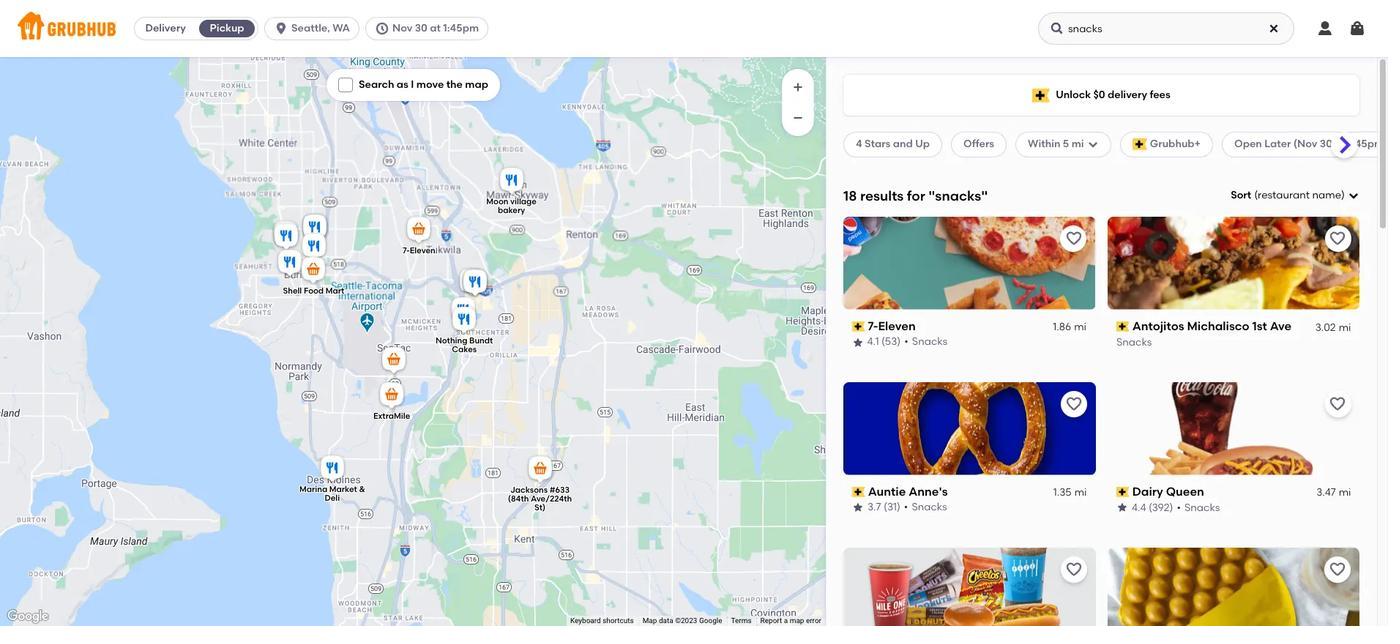 Task type: locate. For each thing, give the bounding box(es) containing it.
svg image
[[1317, 20, 1334, 37], [1349, 20, 1367, 37], [375, 21, 390, 36]]

•
[[905, 336, 909, 348], [904, 501, 908, 514], [1177, 501, 1181, 514]]

1st
[[1252, 319, 1267, 333]]

map data ©2023 google
[[643, 617, 723, 625]]

save this restaurant button for auntie anne's
[[1061, 391, 1087, 417]]

"snacks"
[[929, 187, 988, 204]]

0 horizontal spatial at
[[430, 22, 441, 34]]

Search for food, convenience, alcohol... search field
[[1039, 12, 1295, 45]]

1 vertical spatial 30
[[1320, 138, 1333, 150]]

star icon image for 7-eleven
[[853, 337, 864, 348]]

©2023
[[675, 617, 698, 625]]

snacks right the (53)
[[913, 336, 948, 348]]

snacks down anne's
[[912, 501, 948, 514]]

jacksons #633 (84th ave/224th st)
[[508, 485, 572, 512]]

svg image inside "nov 30 at 1:45pm" button
[[375, 21, 390, 36]]

sort ( restaurant name )
[[1231, 189, 1345, 201]]

at left 1:45pm)
[[1335, 138, 1346, 150]]

1 horizontal spatial eleven
[[879, 319, 916, 333]]

1:45pm)
[[1349, 138, 1388, 150]]

within
[[1028, 138, 1061, 150]]

mi for auntie anne's
[[1075, 486, 1087, 499]]

30 right (nov
[[1320, 138, 1333, 150]]

3.7 (31)
[[868, 501, 901, 514]]

snacks
[[913, 336, 948, 348], [1117, 336, 1152, 348], [912, 501, 948, 514], [1185, 501, 1220, 514]]

fees
[[1150, 89, 1171, 101]]

subscription pass image for antojitos michalisco 1st ave
[[1117, 322, 1130, 332]]

1.35 mi
[[1054, 486, 1087, 499]]

market
[[329, 484, 357, 494]]

1 vertical spatial 7-
[[868, 319, 879, 333]]

subscription pass image for auntie anne's
[[853, 487, 865, 497]]

3.47 mi
[[1317, 486, 1351, 499]]

at left 1:45pm
[[430, 22, 441, 34]]

&
[[359, 484, 365, 494]]

30
[[415, 22, 428, 34], [1320, 138, 1333, 150]]

auntie anne's
[[868, 485, 948, 499]]

snacks down antojitos
[[1117, 336, 1152, 348]]

extramile
[[373, 411, 410, 421]]

7-eleven
[[403, 245, 436, 255], [868, 319, 916, 333]]

map region
[[0, 0, 855, 626]]

save this restaurant image
[[1065, 230, 1083, 247], [1329, 230, 1347, 247], [1329, 395, 1347, 413], [1065, 561, 1083, 578], [1329, 561, 1347, 578]]

snacks for 7-eleven
[[913, 336, 948, 348]]

star icon image
[[853, 337, 864, 348], [853, 502, 864, 514], [1117, 502, 1128, 514]]

0 vertical spatial grubhub plus flag logo image
[[1033, 88, 1050, 102]]

• for anne's
[[904, 501, 908, 514]]

save this restaurant image for antojitos michalisco 1st ave
[[1329, 230, 1347, 247]]

grubhub plus flag logo image
[[1033, 88, 1050, 102], [1133, 139, 1148, 150]]

0 horizontal spatial svg image
[[375, 21, 390, 36]]

keyboard shortcuts
[[570, 617, 634, 625]]

0 horizontal spatial 7-
[[403, 245, 410, 255]]

1 horizontal spatial map
[[790, 617, 805, 625]]

mi for antojitos michalisco 1st ave
[[1339, 321, 1351, 333]]

• snacks down anne's
[[904, 501, 948, 514]]

ronnie's market image
[[275, 247, 305, 279]]

bakery
[[498, 205, 525, 215]]

3.02
[[1316, 321, 1336, 333]]

(53)
[[882, 336, 901, 348]]

delivery button
[[135, 17, 196, 40]]

1 horizontal spatial grubhub plus flag logo image
[[1133, 139, 1148, 150]]

$0
[[1094, 89, 1106, 101]]

subscription pass image for 7-eleven
[[853, 322, 865, 332]]

dairy queen logo image
[[1108, 382, 1360, 475]]

for
[[907, 187, 926, 204]]

google
[[699, 617, 723, 625]]

18 results for "snacks"
[[844, 187, 988, 204]]

1 vertical spatial at
[[1335, 138, 1346, 150]]

• right (31)
[[904, 501, 908, 514]]

auntie
[[868, 485, 906, 499]]

antojitos michalisco 1st ave image
[[300, 212, 330, 244]]

(
[[1255, 189, 1258, 201]]

marina
[[299, 484, 328, 494]]

3.47
[[1317, 486, 1336, 499]]

pickup
[[210, 22, 244, 34]]

star icon image left 4.1
[[853, 337, 864, 348]]

0 horizontal spatial 30
[[415, 22, 428, 34]]

sea tac marathon image
[[379, 345, 409, 377]]

grubhub+
[[1150, 138, 1201, 150]]

mi right 1.35
[[1075, 486, 1087, 499]]

main navigation navigation
[[0, 0, 1389, 57]]

• snacks for queen
[[1177, 501, 1220, 514]]

grubhub plus flag logo image left grubhub+
[[1133, 139, 1148, 150]]

save this restaurant button for dairy queen
[[1325, 391, 1351, 417]]

0 horizontal spatial grubhub plus flag logo image
[[1033, 88, 1050, 102]]

jamba image
[[457, 266, 486, 298]]

eleven
[[410, 245, 436, 255], [879, 319, 916, 333]]

• snacks right the (53)
[[905, 336, 948, 348]]

0 vertical spatial eleven
[[410, 245, 436, 255]]

1 horizontal spatial svg image
[[1317, 20, 1334, 37]]

30 right nov in the left of the page
[[415, 22, 428, 34]]

bundt
[[470, 336, 493, 345]]

marina market & deli
[[299, 484, 365, 503]]

• right the (53)
[[905, 336, 909, 348]]

shortcuts
[[603, 617, 634, 625]]

seattle, wa
[[292, 22, 350, 34]]

unlock $0 delivery fees
[[1056, 89, 1171, 101]]

0 vertical spatial 7-eleven
[[403, 245, 436, 255]]

save this restaurant image
[[1065, 395, 1083, 413]]

pierro bakery image
[[300, 231, 329, 263]]

within 5 mi
[[1028, 138, 1084, 150]]

1 vertical spatial eleven
[[879, 319, 916, 333]]

unlock
[[1056, 89, 1091, 101]]

plus icon image
[[791, 80, 806, 94]]

4.1
[[868, 336, 880, 348]]

royce' washington - westfield southcenter mall image
[[461, 267, 490, 299]]

mi right 3.02
[[1339, 321, 1351, 333]]

wa
[[333, 22, 350, 34]]

(nov
[[1294, 138, 1318, 150]]

star icon image for auntie anne's
[[853, 502, 864, 514]]

4
[[856, 138, 863, 150]]

report
[[761, 617, 782, 625]]

30 inside button
[[415, 22, 428, 34]]

• snacks for eleven
[[905, 336, 948, 348]]

mi right 1.86
[[1075, 321, 1087, 333]]

st)
[[535, 503, 546, 512]]

• down queen
[[1177, 501, 1181, 514]]

subscription pass image
[[853, 322, 865, 332], [1117, 322, 1130, 332], [853, 487, 865, 497]]

happy lemon logo image
[[1108, 548, 1360, 626]]

• snacks down queen
[[1177, 501, 1220, 514]]

map right the
[[465, 78, 489, 91]]

None field
[[1231, 188, 1360, 203]]

grubhub plus flag logo image for grubhub+
[[1133, 139, 1148, 150]]

map right a
[[790, 617, 805, 625]]

star icon image down subscription pass icon
[[1117, 502, 1128, 514]]

0 vertical spatial 30
[[415, 22, 428, 34]]

dairy
[[1132, 485, 1163, 499]]

as
[[397, 78, 409, 91]]

mi right "3.47" at the bottom
[[1339, 486, 1351, 499]]

1 vertical spatial grubhub plus flag logo image
[[1133, 139, 1148, 150]]

0 vertical spatial 7-
[[403, 245, 410, 255]]

1 horizontal spatial 30
[[1320, 138, 1333, 150]]

nothing bundt cakes
[[436, 336, 493, 354]]

0 vertical spatial map
[[465, 78, 489, 91]]

snacks down queen
[[1185, 501, 1220, 514]]

star icon image left 3.7
[[853, 502, 864, 514]]

0 horizontal spatial 7-eleven
[[403, 245, 436, 255]]

map
[[465, 78, 489, 91], [790, 617, 805, 625]]

the
[[447, 78, 463, 91]]

svg image
[[274, 21, 289, 36], [1050, 21, 1065, 36], [1269, 23, 1280, 34], [1087, 139, 1099, 150], [1348, 190, 1360, 202]]

1 vertical spatial 7-eleven
[[868, 319, 916, 333]]

• for eleven
[[905, 336, 909, 348]]

0 horizontal spatial eleven
[[410, 245, 436, 255]]

save this restaurant button for antojitos michalisco 1st ave
[[1325, 225, 1351, 252]]

0 vertical spatial at
[[430, 22, 441, 34]]

grubhub plus flag logo image left unlock at top
[[1033, 88, 1050, 102]]

7-
[[403, 245, 410, 255], [868, 319, 879, 333]]

nothing bundt cakes image
[[450, 304, 479, 337]]

4.4 (392)
[[1132, 501, 1173, 514]]

seattle, wa button
[[264, 17, 365, 40]]

antojitos michalisco 1st ave
[[1132, 319, 1292, 333]]



Task type: vqa. For each thing, say whether or not it's contained in the screenshot.
topmost Eleven
yes



Task type: describe. For each thing, give the bounding box(es) containing it.
7 eleven image
[[404, 214, 434, 246]]

restaurant
[[1258, 189, 1310, 201]]

move
[[417, 78, 444, 91]]

marina market & deli image
[[318, 453, 347, 485]]

data
[[659, 617, 674, 625]]

tacos el hass image
[[272, 221, 301, 253]]

4 stars and up
[[856, 138, 930, 150]]

nov 30 at 1:45pm
[[393, 22, 479, 34]]

food
[[304, 286, 324, 295]]

keyboard shortcuts button
[[570, 616, 634, 626]]

#633
[[550, 485, 570, 494]]

report a map error link
[[761, 617, 822, 625]]

seattle,
[[292, 22, 330, 34]]

snacks for auntie anne's
[[912, 501, 948, 514]]

terms
[[731, 617, 752, 625]]

later
[[1265, 138, 1292, 150]]

none field containing sort
[[1231, 188, 1360, 203]]

keyboard
[[570, 617, 601, 625]]

4.4
[[1132, 501, 1146, 514]]

2 horizontal spatial svg image
[[1349, 20, 1367, 37]]

stars
[[865, 138, 891, 150]]

• for queen
[[1177, 501, 1181, 514]]

nov 30 at 1:45pm button
[[365, 17, 494, 40]]

3.7
[[868, 501, 882, 514]]

map
[[643, 617, 657, 625]]

delivery
[[1108, 89, 1148, 101]]

1 horizontal spatial 7-
[[868, 319, 879, 333]]

moon village bakery image
[[497, 165, 527, 197]]

anne's
[[909, 485, 948, 499]]

terms link
[[731, 617, 752, 625]]

7- inside map region
[[403, 245, 410, 255]]

google image
[[4, 607, 52, 626]]

and
[[893, 138, 913, 150]]

extramile image
[[377, 380, 406, 412]]

auntie anne's logo image
[[844, 382, 1096, 475]]

save this restaurant image for 7-eleven
[[1065, 230, 1083, 247]]

antojitos michalisco 1st ave logo image
[[1108, 217, 1360, 310]]

results
[[861, 187, 904, 204]]

minus icon image
[[791, 111, 806, 125]]

moon village bakery
[[487, 196, 537, 215]]

4.1 (53)
[[868, 336, 901, 348]]

1:45pm
[[443, 22, 479, 34]]

mi right 5 at the right top
[[1072, 138, 1084, 150]]

1 vertical spatial map
[[790, 617, 805, 625]]

happy lemon image
[[449, 295, 478, 327]]

up
[[916, 138, 930, 150]]

sort
[[1231, 189, 1252, 201]]

• snacks for anne's
[[904, 501, 948, 514]]

7-eleven logo image
[[844, 217, 1096, 310]]

pickup button
[[196, 17, 258, 40]]

jacksons
[[510, 485, 548, 494]]

eleven inside map region
[[410, 245, 436, 255]]

i
[[411, 78, 414, 91]]

report a map error
[[761, 617, 822, 625]]

extramile logo image
[[844, 548, 1096, 626]]

mawadda cafe image
[[300, 212, 330, 244]]

jacksons #633 (84th ave/224th st) image
[[526, 454, 555, 486]]

mi for dairy queen
[[1339, 486, 1351, 499]]

village
[[510, 196, 537, 206]]

save this restaurant image for dairy queen
[[1329, 395, 1347, 413]]

ave
[[1270, 319, 1292, 333]]

(84th
[[508, 494, 529, 503]]

18
[[844, 187, 857, 204]]

name
[[1313, 189, 1342, 201]]

(392)
[[1149, 501, 1173, 514]]

auntie anne's image
[[461, 267, 490, 299]]

1.35
[[1054, 486, 1072, 499]]

1 horizontal spatial at
[[1335, 138, 1346, 150]]

1.86
[[1054, 321, 1072, 333]]

mart
[[326, 286, 344, 295]]

antojitos
[[1132, 319, 1184, 333]]

svg image inside seattle, wa button
[[274, 21, 289, 36]]

search
[[359, 78, 394, 91]]

michalisco
[[1187, 319, 1250, 333]]

7-eleven inside map region
[[403, 245, 436, 255]]

save this restaurant button for 7-eleven
[[1061, 225, 1087, 252]]

open later (nov 30 at 1:45pm)
[[1235, 138, 1388, 150]]

subscription pass image
[[1117, 487, 1130, 497]]

mi for 7-eleven
[[1075, 321, 1087, 333]]

5
[[1063, 138, 1070, 150]]

dairy queen
[[1132, 485, 1204, 499]]

3.02 mi
[[1316, 321, 1351, 333]]

snacks for dairy queen
[[1185, 501, 1220, 514]]

0 horizontal spatial map
[[465, 78, 489, 91]]

dairy queen image
[[271, 219, 300, 251]]

a
[[784, 617, 788, 625]]

ave/224th
[[531, 494, 572, 503]]

grubhub plus flag logo image for unlock $0 delivery fees
[[1033, 88, 1050, 102]]

search as i move the map
[[359, 78, 489, 91]]

)
[[1342, 189, 1345, 201]]

deli
[[325, 493, 340, 503]]

nothing
[[436, 336, 468, 345]]

1 horizontal spatial 7-eleven
[[868, 319, 916, 333]]

delivery
[[145, 22, 186, 34]]

1.86 mi
[[1054, 321, 1087, 333]]

queen
[[1166, 485, 1204, 499]]

shell food mart
[[283, 286, 344, 295]]

open
[[1235, 138, 1263, 150]]

at inside button
[[430, 22, 441, 34]]

shell
[[283, 286, 302, 295]]

error
[[806, 617, 822, 625]]

offers
[[964, 138, 995, 150]]

star icon image for dairy queen
[[1117, 502, 1128, 514]]

moon
[[487, 196, 509, 206]]

shell food mart image
[[299, 255, 328, 287]]



